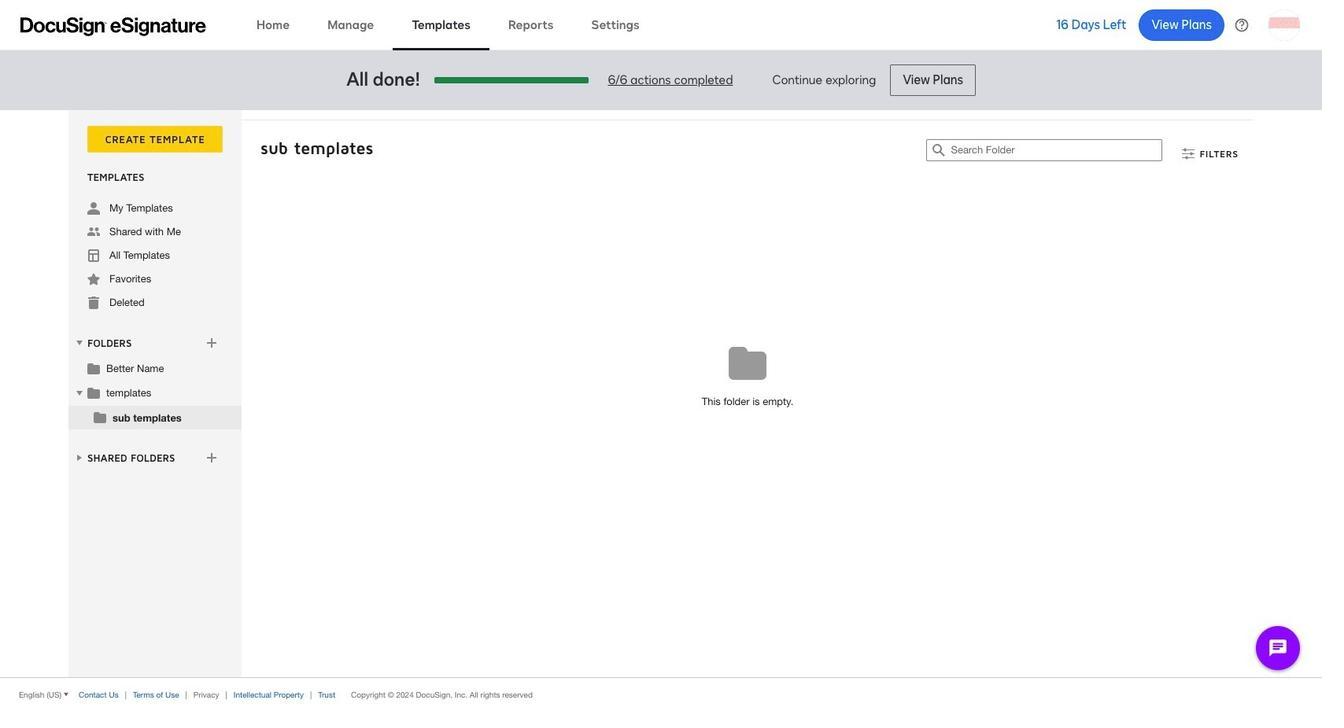 Task type: describe. For each thing, give the bounding box(es) containing it.
docusign esignature image
[[20, 17, 206, 36]]

templates image
[[87, 250, 100, 262]]

user image
[[87, 202, 100, 215]]



Task type: vqa. For each thing, say whether or not it's contained in the screenshot.
list
no



Task type: locate. For each thing, give the bounding box(es) containing it.
folder image
[[87, 362, 100, 375], [94, 411, 106, 424]]

view shared folders image
[[73, 452, 86, 464]]

view folders image
[[73, 337, 86, 350]]

more info region
[[0, 678, 1323, 712]]

folder image up folder image
[[87, 362, 100, 375]]

trash image
[[87, 297, 100, 309]]

0 vertical spatial folder image
[[87, 362, 100, 375]]

1 vertical spatial folder image
[[94, 411, 106, 424]]

star filled image
[[87, 273, 100, 286]]

folder image down folder image
[[94, 411, 106, 424]]

Search Folder text field
[[952, 140, 1163, 161]]

shared image
[[87, 226, 100, 239]]

folder image
[[87, 387, 100, 399]]

your uploaded profile image image
[[1269, 9, 1301, 41]]

secondary navigation region
[[69, 110, 1258, 678]]



